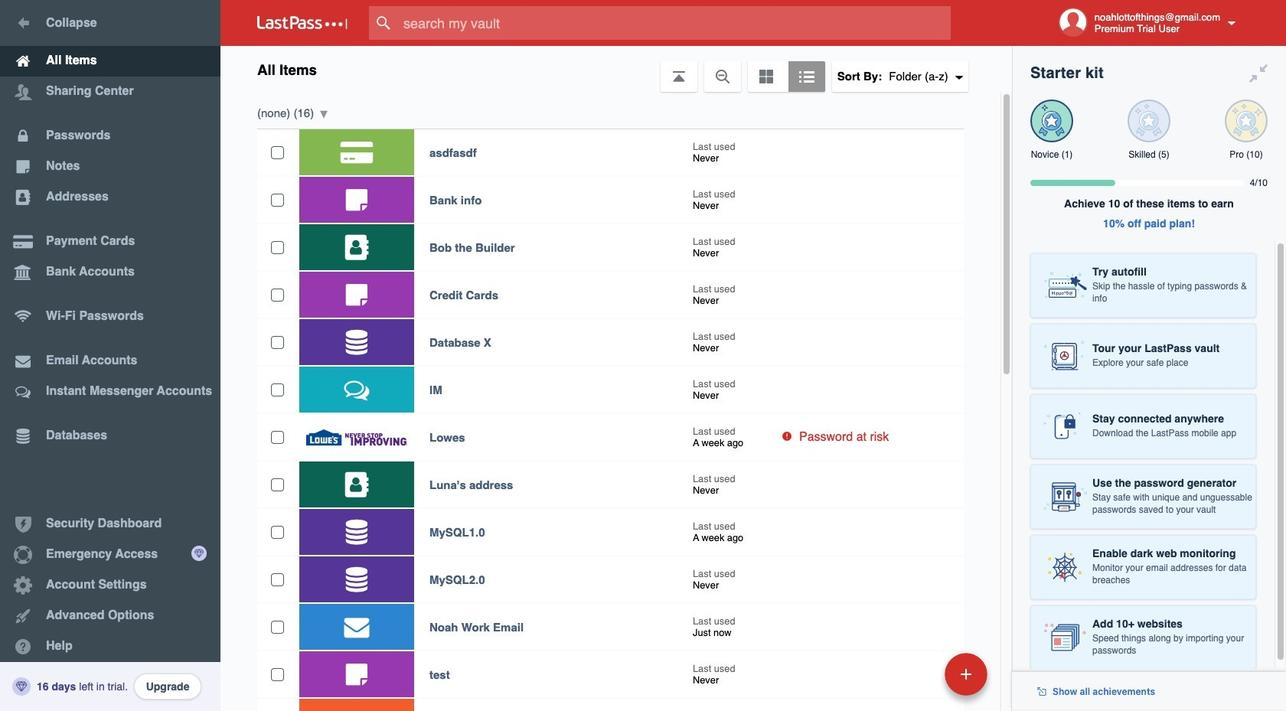 Task type: describe. For each thing, give the bounding box(es) containing it.
vault options navigation
[[221, 46, 1012, 92]]

main navigation navigation
[[0, 0, 221, 711]]

search my vault text field
[[369, 6, 981, 40]]



Task type: locate. For each thing, give the bounding box(es) containing it.
lastpass image
[[257, 16, 348, 30]]

new item element
[[840, 652, 993, 696]]

Search search field
[[369, 6, 981, 40]]

new item navigation
[[840, 649, 997, 711]]



